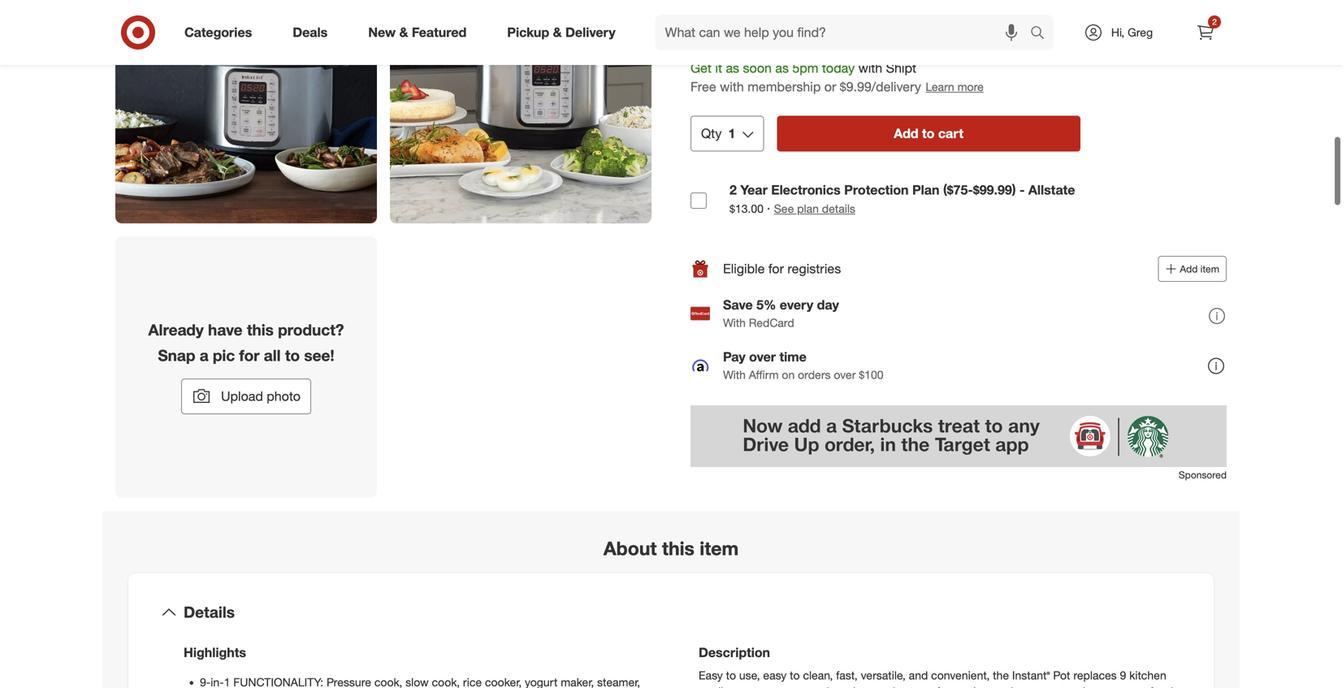 Task type: describe. For each thing, give the bounding box(es) containing it.
soon
[[743, 60, 772, 76]]

1
[[728, 125, 735, 141]]

featured
[[412, 24, 467, 40]]

pickup & delivery
[[507, 24, 615, 40]]

from
[[745, 35, 772, 51]]

shipt
[[886, 60, 916, 76]]

rice
[[969, 685, 988, 688]]

1 vertical spatial with
[[720, 79, 744, 95]]

easy
[[699, 668, 723, 683]]

replaces
[[1073, 668, 1117, 683]]

yogurt
[[1031, 685, 1064, 688]]

sponsored
[[1179, 469, 1227, 481]]

kitchen
[[1129, 668, 1166, 683]]

get
[[690, 60, 712, 76]]

to inside button
[[922, 125, 935, 141]]

1 as from the left
[[726, 60, 739, 76]]

today
[[822, 60, 855, 76]]

deals link
[[279, 15, 348, 50]]

the
[[993, 668, 1009, 683]]

easy
[[763, 668, 787, 683]]

to inside already have this product? snap a pic for all to see!
[[285, 346, 300, 365]]

snap
[[158, 346, 195, 365]]

product?
[[278, 320, 344, 339]]

it
[[715, 60, 722, 76]]

and
[[909, 668, 928, 683]]

1 cooker, from the left
[[808, 685, 844, 688]]

free
[[690, 79, 716, 95]]

same
[[690, 17, 726, 32]]

eligible for registries
[[723, 261, 841, 277]]

description
[[699, 645, 770, 661]]

upload photo button
[[181, 379, 311, 414]]

plan
[[912, 182, 940, 198]]

orders
[[798, 368, 831, 382]]

allstate
[[1028, 182, 1075, 198]]

28204
[[706, 35, 742, 51]]

plan
[[797, 202, 819, 216]]

maker,
[[1067, 685, 1100, 688]]

hi, greg
[[1111, 25, 1153, 39]]

0 vertical spatial for
[[768, 261, 784, 277]]

upload
[[221, 388, 263, 404]]

convenient,
[[931, 668, 990, 683]]

on
[[782, 368, 795, 382]]

categories link
[[171, 15, 272, 50]]

0 horizontal spatial item
[[700, 537, 739, 560]]

registries
[[787, 261, 841, 277]]

$13.00
[[729, 202, 764, 216]]

1 horizontal spatial with
[[858, 60, 882, 76]]

year
[[740, 182, 768, 198]]

photo
[[267, 388, 301, 404]]

see!
[[304, 346, 334, 365]]

2 link
[[1188, 15, 1223, 50]]

What can we help you find? suggestions appear below search field
[[655, 15, 1034, 50]]

clean,
[[803, 668, 833, 683]]

see
[[774, 202, 794, 216]]

hi,
[[1111, 25, 1124, 39]]

add for add to cart
[[894, 125, 918, 141]]

appliances:
[[699, 685, 757, 688]]

for inside already have this product? snap a pic for all to see!
[[239, 346, 260, 365]]

greg
[[1128, 25, 1153, 39]]

cart
[[938, 125, 963, 141]]

this inside already have this product? snap a pic for all to see!
[[247, 320, 274, 339]]

or
[[824, 79, 836, 95]]

highlights
[[184, 645, 246, 661]]

search
[[1023, 26, 1062, 42]]

instant pot 6qt 9-in-1 pressure cooker bundle, 6 of 7 image
[[390, 0, 652, 224]]

with inside save 5% every day with redcard
[[723, 316, 746, 330]]

2 cooker, from the left
[[874, 685, 910, 688]]

search button
[[1023, 15, 1062, 54]]

time
[[779, 349, 806, 365]]

from charlotte midtown
[[745, 35, 891, 51]]

to up the pressure
[[790, 668, 800, 683]]

-
[[1019, 182, 1025, 198]]

learn
[[926, 79, 954, 94]]

learn more button
[[925, 78, 984, 96]]



Task type: locate. For each thing, give the bounding box(es) containing it.
& for new
[[399, 24, 408, 40]]

cooker, down versatile, on the right bottom of the page
[[874, 685, 910, 688]]

& for pickup
[[553, 24, 562, 40]]

2
[[1212, 17, 1217, 27], [729, 182, 737, 198]]

to
[[690, 35, 702, 51], [922, 125, 935, 141], [285, 346, 300, 365], [726, 668, 736, 683], [790, 668, 800, 683]]

all
[[264, 346, 281, 365]]

save 5% every day with redcard
[[723, 297, 839, 330]]

as
[[726, 60, 739, 76], [775, 60, 789, 76]]

get it as soon as 5pm today with shipt free with membership or $9.99/delivery learn more
[[690, 60, 984, 95]]

None checkbox
[[690, 192, 707, 209]]

delivery for same day delivery
[[757, 17, 807, 32]]

1 & from the left
[[399, 24, 408, 40]]

1 vertical spatial this
[[662, 537, 694, 560]]

2 inside 2 year electronics protection plan ($75-$99.99) - allstate $13.00 · see plan details
[[729, 182, 737, 198]]

1 horizontal spatial this
[[662, 537, 694, 560]]

details
[[184, 603, 235, 621]]

categories
[[184, 24, 252, 40]]

about
[[603, 537, 657, 560]]

have
[[208, 320, 243, 339]]

new
[[368, 24, 396, 40]]

with down it
[[720, 79, 744, 95]]

0 horizontal spatial 2
[[729, 182, 737, 198]]

item inside 'button'
[[1200, 263, 1219, 275]]

0 vertical spatial 2
[[1212, 17, 1217, 27]]

pan,
[[945, 685, 966, 688]]

with
[[858, 60, 882, 76], [720, 79, 744, 95]]

1 horizontal spatial 2
[[1212, 17, 1217, 27]]

for left all
[[239, 346, 260, 365]]

with down the 'pay'
[[723, 368, 746, 382]]

details button
[[141, 587, 1201, 638]]

0 horizontal spatial this
[[247, 320, 274, 339]]

use,
[[739, 668, 760, 683]]

see plan details button
[[774, 201, 855, 217]]

pic
[[213, 346, 235, 365]]

add item button
[[1158, 256, 1227, 282]]

pay over time with affirm on orders over $100
[[723, 349, 883, 382]]

1 vertical spatial over
[[834, 368, 856, 382]]

with down save on the top of page
[[723, 316, 746, 330]]

pot
[[1053, 668, 1070, 683]]

pickup & delivery link
[[493, 15, 636, 50]]

for
[[768, 261, 784, 277], [239, 346, 260, 365]]

2 & from the left
[[553, 24, 562, 40]]

affirm
[[749, 368, 779, 382]]

as up membership
[[775, 60, 789, 76]]

deals
[[293, 24, 328, 40]]

instant pot 6qt 9-in-1 pressure cooker bundle, 5 of 7 image
[[115, 0, 377, 224]]

$100
[[859, 368, 883, 382]]

1 horizontal spatial add
[[1180, 263, 1198, 275]]

1 horizontal spatial cooker,
[[874, 685, 910, 688]]

2 for 2
[[1212, 17, 1217, 27]]

to left cart
[[922, 125, 935, 141]]

2 for 2 year electronics protection plan ($75-$99.99) - allstate $13.00 · see plan details
[[729, 182, 737, 198]]

cooker, down clean,
[[808, 685, 844, 688]]

1 vertical spatial 2
[[729, 182, 737, 198]]

qty 1
[[701, 125, 735, 141]]

add
[[894, 125, 918, 141], [1180, 263, 1198, 275]]

a
[[200, 346, 208, 365]]

5pm
[[792, 60, 818, 76]]

delivery right pickup
[[565, 24, 615, 40]]

with up $9.99/delivery
[[858, 60, 882, 76]]

same day delivery
[[690, 17, 807, 32]]

to right all
[[285, 346, 300, 365]]

description easy to use, easy to clean, fast, versatile, and convenient, the instant® pot replaces 9 kitchen appliances: pressure cooker, slow cooker, sauté pan, rice cooker, yogurt maker, steamer, foo
[[699, 645, 1181, 688]]

0 vertical spatial with
[[723, 316, 746, 330]]

cooker,
[[808, 685, 844, 688], [874, 685, 910, 688], [991, 685, 1028, 688]]

1 horizontal spatial as
[[775, 60, 789, 76]]

protection
[[844, 182, 909, 198]]

add for add item
[[1180, 263, 1198, 275]]

0 horizontal spatial with
[[720, 79, 744, 95]]

2 horizontal spatial cooker,
[[991, 685, 1028, 688]]

with inside pay over time with affirm on orders over $100
[[723, 368, 746, 382]]

pickup
[[507, 24, 549, 40]]

1 vertical spatial with
[[723, 368, 746, 382]]

0 horizontal spatial add
[[894, 125, 918, 141]]

steamer,
[[1104, 685, 1147, 688]]

0 horizontal spatial over
[[749, 349, 776, 365]]

9
[[1120, 668, 1126, 683]]

($75-
[[943, 182, 973, 198]]

add inside button
[[894, 125, 918, 141]]

0 vertical spatial over
[[749, 349, 776, 365]]

0 horizontal spatial delivery
[[565, 24, 615, 40]]

0 vertical spatial add
[[894, 125, 918, 141]]

1 vertical spatial for
[[239, 346, 260, 365]]

5%
[[756, 297, 776, 313]]

already
[[148, 320, 204, 339]]

membership
[[748, 79, 821, 95]]

delivery for pickup & delivery
[[565, 24, 615, 40]]

1 vertical spatial item
[[700, 537, 739, 560]]

0 horizontal spatial cooker,
[[808, 685, 844, 688]]

qty
[[701, 125, 722, 141]]

save
[[723, 297, 753, 313]]

add item
[[1180, 263, 1219, 275]]

3 cooker, from the left
[[991, 685, 1028, 688]]

sauté
[[913, 685, 941, 688]]

as right it
[[726, 60, 739, 76]]

add inside 'button'
[[1180, 263, 1198, 275]]

charlotte
[[776, 35, 834, 51]]

midtown
[[838, 35, 891, 51]]

$99.99)
[[973, 182, 1016, 198]]

1 horizontal spatial delivery
[[757, 17, 807, 32]]

0 horizontal spatial for
[[239, 346, 260, 365]]

this
[[247, 320, 274, 339], [662, 537, 694, 560]]

0 vertical spatial this
[[247, 320, 274, 339]]

every
[[780, 297, 813, 313]]

·
[[767, 200, 770, 216]]

0 horizontal spatial &
[[399, 24, 408, 40]]

details
[[822, 202, 855, 216]]

$9.99/delivery
[[840, 79, 921, 95]]

over
[[749, 349, 776, 365], [834, 368, 856, 382]]

eligible
[[723, 261, 765, 277]]

0 vertical spatial with
[[858, 60, 882, 76]]

2 year electronics protection plan ($75-$99.99) - allstate $13.00 · see plan details
[[729, 182, 1075, 216]]

new & featured link
[[354, 15, 487, 50]]

over left $100
[[834, 368, 856, 382]]

delivery up from
[[757, 17, 807, 32]]

electronics
[[771, 182, 841, 198]]

& right pickup
[[553, 24, 562, 40]]

redcard
[[749, 316, 794, 330]]

1 horizontal spatial over
[[834, 368, 856, 382]]

for right eligible
[[768, 261, 784, 277]]

1 vertical spatial add
[[1180, 263, 1198, 275]]

slow
[[847, 685, 870, 688]]

& right new
[[399, 24, 408, 40]]

1 horizontal spatial for
[[768, 261, 784, 277]]

pressure
[[760, 685, 804, 688]]

this up all
[[247, 320, 274, 339]]

advertisement element
[[690, 405, 1227, 467]]

to down same
[[690, 35, 702, 51]]

2 left year
[[729, 182, 737, 198]]

more
[[957, 79, 984, 94]]

1 horizontal spatial item
[[1200, 263, 1219, 275]]

2 with from the top
[[723, 368, 746, 382]]

add to cart button
[[777, 116, 1080, 151]]

versatile,
[[861, 668, 906, 683]]

0 horizontal spatial as
[[726, 60, 739, 76]]

delivery
[[757, 17, 807, 32], [565, 24, 615, 40]]

image gallery element
[[115, 0, 652, 498]]

already have this product? snap a pic for all to see!
[[148, 320, 344, 365]]

2 as from the left
[[775, 60, 789, 76]]

this right about
[[662, 537, 694, 560]]

fast,
[[836, 668, 858, 683]]

1 with from the top
[[723, 316, 746, 330]]

day
[[729, 17, 753, 32]]

new & featured
[[368, 24, 467, 40]]

1 horizontal spatial &
[[553, 24, 562, 40]]

cooker, down "the"
[[991, 685, 1028, 688]]

over up affirm
[[749, 349, 776, 365]]

to up appliances:
[[726, 668, 736, 683]]

2 right greg
[[1212, 17, 1217, 27]]

upload photo
[[221, 388, 301, 404]]

0 vertical spatial item
[[1200, 263, 1219, 275]]



Task type: vqa. For each thing, say whether or not it's contained in the screenshot.
your
no



